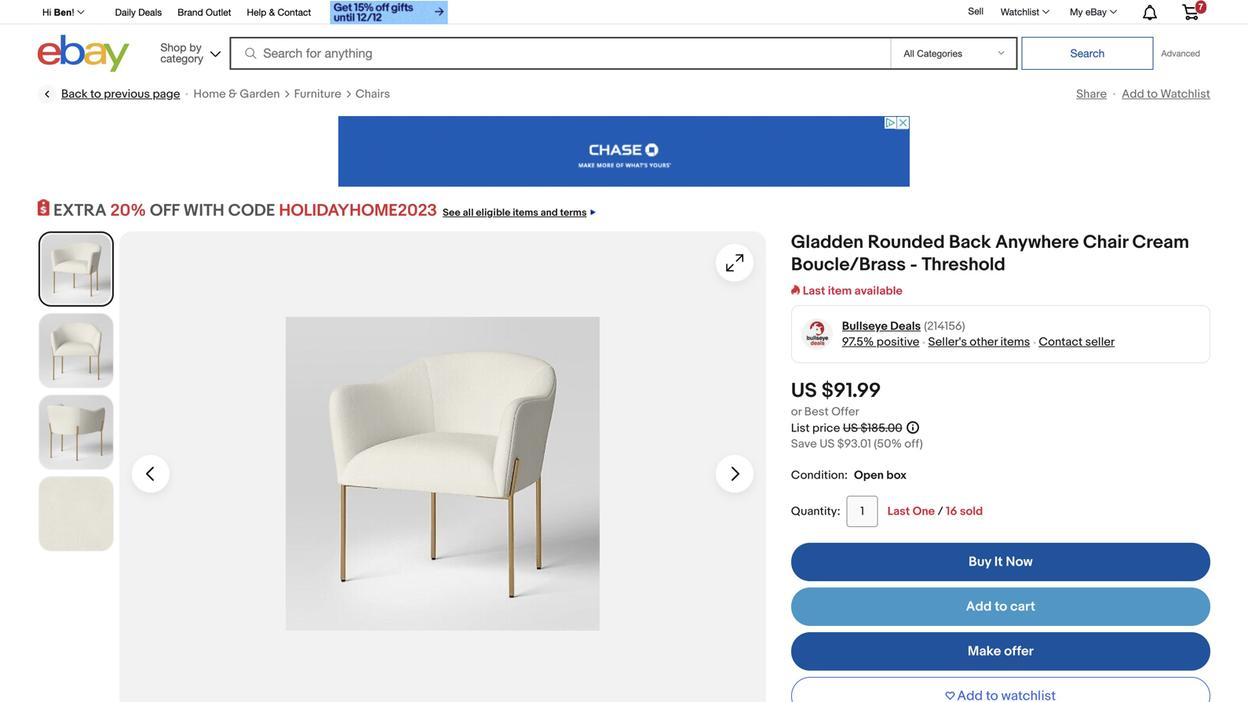 Task type: describe. For each thing, give the bounding box(es) containing it.
add to cart link
[[792, 588, 1211, 627]]

by
[[190, 41, 202, 54]]

item
[[829, 284, 852, 299]]

bullseye deals (214156)
[[843, 320, 966, 334]]

add to watchlist link
[[1123, 87, 1211, 101]]

outlet
[[206, 7, 231, 18]]

quantity:
[[792, 505, 841, 519]]

contact seller
[[1039, 335, 1116, 350]]

shop
[[160, 41, 187, 54]]

sold
[[960, 505, 984, 519]]

last one / 16 sold
[[888, 505, 984, 519]]

7 link
[[1173, 0, 1209, 23]]

see all eligible items and terms link
[[437, 201, 596, 221]]

back to previous page link
[[38, 85, 180, 104]]

$185.00
[[861, 422, 903, 436]]

advertisement region
[[339, 116, 910, 187]]

offer
[[1005, 644, 1034, 661]]

cream
[[1133, 232, 1190, 254]]

(214156)
[[925, 320, 966, 334]]

home
[[194, 87, 226, 101]]

0 horizontal spatial back
[[61, 87, 88, 101]]

shop by category
[[160, 41, 203, 65]]

gladden
[[792, 232, 864, 254]]

none submit inside shop by category banner
[[1022, 37, 1154, 70]]

condition:
[[792, 469, 848, 483]]

garden
[[240, 87, 280, 101]]

account navigation
[[34, 0, 1211, 26]]

list price us $185.00
[[792, 422, 903, 436]]

chair
[[1084, 232, 1129, 254]]

& for home
[[229, 87, 237, 101]]

home & garden link
[[194, 86, 280, 102]]

save
[[792, 438, 817, 452]]

us $91.99
[[792, 379, 882, 404]]

make
[[968, 644, 1002, 661]]

see
[[443, 207, 461, 219]]

daily deals link
[[115, 4, 162, 22]]

last item available
[[803, 284, 903, 299]]

holidayhome2023
[[279, 201, 437, 221]]

open
[[855, 469, 884, 483]]

7
[[1199, 2, 1204, 12]]

rounded
[[868, 232, 945, 254]]

furniture
[[294, 87, 342, 101]]

off
[[150, 201, 180, 221]]

!
[[72, 7, 74, 18]]

and
[[541, 207, 558, 219]]

sell
[[969, 6, 984, 17]]

watchlist link
[[993, 2, 1057, 21]]

gladden rounded back anywhere chair cream boucle/brass - threshold - picture 1 of 4 image
[[119, 232, 766, 703]]

seller's
[[929, 335, 968, 350]]

or
[[792, 405, 802, 419]]

97.5% positive
[[843, 335, 920, 350]]

offer
[[832, 405, 860, 419]]

boucle/brass
[[792, 254, 907, 277]]

16
[[947, 505, 958, 519]]

picture 2 of 4 image
[[39, 314, 113, 388]]

list
[[792, 422, 810, 436]]

Search for anything text field
[[232, 38, 888, 68]]

20%
[[110, 201, 146, 221]]

buy it now link
[[792, 544, 1211, 582]]

positive
[[877, 335, 920, 350]]

last for last item available
[[803, 284, 826, 299]]

back to previous page
[[61, 87, 180, 101]]

2 horizontal spatial us
[[843, 422, 859, 436]]

gladden rounded back anywhere chair cream boucle/brass - threshold
[[792, 232, 1190, 277]]

bullseye deals link
[[843, 319, 921, 335]]

last for last one / 16 sold
[[888, 505, 911, 519]]

hi
[[42, 7, 51, 18]]

back inside gladden rounded back anywhere chair cream boucle/brass - threshold
[[950, 232, 992, 254]]

terms
[[560, 207, 587, 219]]

brand outlet link
[[178, 4, 231, 22]]

$91.99
[[822, 379, 882, 404]]

make offer link
[[792, 633, 1211, 672]]

to for cart
[[995, 599, 1008, 616]]

1 horizontal spatial contact
[[1039, 335, 1083, 350]]

it
[[995, 555, 1003, 571]]

ben
[[54, 7, 72, 18]]

brand
[[178, 7, 203, 18]]

to for previous
[[90, 87, 101, 101]]



Task type: locate. For each thing, give the bounding box(es) containing it.
contact
[[278, 7, 311, 18], [1039, 335, 1083, 350]]

0 vertical spatial watchlist
[[1001, 6, 1040, 17]]

add for add to watchlist
[[1123, 87, 1145, 101]]

-
[[911, 254, 918, 277]]

help & contact link
[[247, 4, 311, 22]]

97.5% positive link
[[843, 335, 920, 350]]

deals inside account navigation
[[138, 7, 162, 18]]

hi ben !
[[42, 7, 74, 18]]

back left previous
[[61, 87, 88, 101]]

/
[[938, 505, 944, 519]]

see all eligible items and terms
[[443, 207, 587, 219]]

us
[[792, 379, 818, 404], [843, 422, 859, 436], [820, 438, 835, 452]]

97.5%
[[843, 335, 875, 350]]

other
[[970, 335, 998, 350]]

seller's other items
[[929, 335, 1031, 350]]

0 vertical spatial us
[[792, 379, 818, 404]]

shop by category button
[[153, 35, 224, 69]]

back
[[61, 87, 88, 101], [950, 232, 992, 254]]

bullseye
[[843, 320, 888, 334]]

brand outlet
[[178, 7, 231, 18]]

extra 20% off with code holidayhome2023
[[53, 201, 437, 221]]

add to cart
[[967, 599, 1036, 616]]

1 vertical spatial items
[[1001, 335, 1031, 350]]

deals right daily
[[138, 7, 162, 18]]

0 vertical spatial back
[[61, 87, 88, 101]]

0 horizontal spatial contact
[[278, 7, 311, 18]]

1 horizontal spatial add
[[1123, 87, 1145, 101]]

share
[[1077, 87, 1108, 101]]

all
[[463, 207, 474, 219]]

0 horizontal spatial &
[[229, 87, 237, 101]]

& for help
[[269, 7, 275, 18]]

advanced
[[1162, 48, 1201, 59]]

watchlist down advanced link
[[1161, 87, 1211, 101]]

buy it now
[[969, 555, 1033, 571]]

0 vertical spatial contact
[[278, 7, 311, 18]]

back right -
[[950, 232, 992, 254]]

box
[[887, 469, 907, 483]]

contact seller link
[[1039, 335, 1116, 350]]

share button
[[1077, 87, 1108, 101]]

1 horizontal spatial to
[[995, 599, 1008, 616]]

1 vertical spatial watchlist
[[1161, 87, 1211, 101]]

help & contact
[[247, 7, 311, 18]]

2 vertical spatial us
[[820, 438, 835, 452]]

price
[[813, 422, 841, 436]]

anywhere
[[996, 232, 1080, 254]]

us up or
[[792, 379, 818, 404]]

2 horizontal spatial to
[[1148, 87, 1159, 101]]

bullseye deals image
[[801, 319, 834, 351]]

off)
[[905, 438, 923, 452]]

None submit
[[1022, 37, 1154, 70]]

deals for bullseye
[[891, 320, 921, 334]]

available
[[855, 284, 903, 299]]

0 horizontal spatial watchlist
[[1001, 6, 1040, 17]]

0 vertical spatial &
[[269, 7, 275, 18]]

save us $93.01 (50% off)
[[792, 438, 923, 452]]

make offer
[[968, 644, 1034, 661]]

code
[[228, 201, 275, 221]]

shop by category banner
[[34, 0, 1211, 76]]

contact inside account navigation
[[278, 7, 311, 18]]

add left cart
[[967, 599, 992, 616]]

home & garden
[[194, 87, 280, 101]]

last left 'item'
[[803, 284, 826, 299]]

chairs
[[356, 87, 390, 101]]

one
[[913, 505, 936, 519]]

advanced link
[[1154, 38, 1209, 69]]

get an extra 15% off image
[[330, 1, 448, 24]]

0 vertical spatial deals
[[138, 7, 162, 18]]

page
[[153, 87, 180, 101]]

extra
[[53, 201, 107, 221]]

now
[[1006, 555, 1033, 571]]

picture 4 of 4 image
[[39, 478, 113, 551]]

add right share
[[1123, 87, 1145, 101]]

& right home
[[229, 87, 237, 101]]

picture 1 of 4 image
[[40, 233, 112, 306]]

items right other
[[1001, 335, 1031, 350]]

picture 3 of 4 image
[[39, 396, 113, 470]]

0 horizontal spatial add
[[967, 599, 992, 616]]

furniture link
[[294, 86, 342, 102]]

1 vertical spatial us
[[843, 422, 859, 436]]

help
[[247, 7, 267, 18]]

0 vertical spatial add
[[1123, 87, 1145, 101]]

seller's other items link
[[929, 335, 1031, 350]]

0 vertical spatial items
[[513, 207, 539, 219]]

& right help
[[269, 7, 275, 18]]

us down price
[[820, 438, 835, 452]]

0 horizontal spatial last
[[803, 284, 826, 299]]

last left one
[[888, 505, 911, 519]]

chairs link
[[356, 86, 390, 102]]

items left and
[[513, 207, 539, 219]]

watchlist inside account navigation
[[1001, 6, 1040, 17]]

1 vertical spatial last
[[888, 505, 911, 519]]

contact right help
[[278, 7, 311, 18]]

1 vertical spatial deals
[[891, 320, 921, 334]]

to for watchlist
[[1148, 87, 1159, 101]]

1 vertical spatial add
[[967, 599, 992, 616]]

Quantity: text field
[[847, 497, 879, 528]]

deals up positive
[[891, 320, 921, 334]]

0 horizontal spatial deals
[[138, 7, 162, 18]]

$93.01
[[838, 438, 872, 452]]

best
[[805, 405, 829, 419]]

0 horizontal spatial items
[[513, 207, 539, 219]]

my ebay
[[1071, 6, 1108, 17]]

1 vertical spatial &
[[229, 87, 237, 101]]

cart
[[1011, 599, 1036, 616]]

to left cart
[[995, 599, 1008, 616]]

1 horizontal spatial last
[[888, 505, 911, 519]]

last
[[803, 284, 826, 299], [888, 505, 911, 519]]

to inside back to previous page link
[[90, 87, 101, 101]]

add for add to cart
[[967, 599, 992, 616]]

1 horizontal spatial watchlist
[[1161, 87, 1211, 101]]

& inside account navigation
[[269, 7, 275, 18]]

items inside "link"
[[513, 207, 539, 219]]

to
[[90, 87, 101, 101], [1148, 87, 1159, 101], [995, 599, 1008, 616]]

(50%
[[874, 438, 902, 452]]

contact left seller
[[1039, 335, 1083, 350]]

watchlist
[[1001, 6, 1040, 17], [1161, 87, 1211, 101]]

condition: open box
[[792, 469, 907, 483]]

my ebay link
[[1062, 2, 1125, 21]]

to inside add to cart link
[[995, 599, 1008, 616]]

eligible
[[476, 207, 511, 219]]

to down advanced link
[[1148, 87, 1159, 101]]

daily
[[115, 7, 136, 18]]

buy
[[969, 555, 992, 571]]

1 horizontal spatial deals
[[891, 320, 921, 334]]

previous
[[104, 87, 150, 101]]

to left previous
[[90, 87, 101, 101]]

1 vertical spatial contact
[[1039, 335, 1083, 350]]

deals for daily
[[138, 7, 162, 18]]

1 horizontal spatial items
[[1001, 335, 1031, 350]]

1 horizontal spatial us
[[820, 438, 835, 452]]

daily deals
[[115, 7, 162, 18]]

1 horizontal spatial &
[[269, 7, 275, 18]]

0 vertical spatial last
[[803, 284, 826, 299]]

&
[[269, 7, 275, 18], [229, 87, 237, 101]]

0 horizontal spatial to
[[90, 87, 101, 101]]

sell link
[[962, 6, 991, 17]]

ebay
[[1086, 6, 1108, 17]]

& inside 'link'
[[229, 87, 237, 101]]

watchlist right sell link
[[1001, 6, 1040, 17]]

1 vertical spatial back
[[950, 232, 992, 254]]

threshold
[[922, 254, 1006, 277]]

us up $93.01
[[843, 422, 859, 436]]

items
[[513, 207, 539, 219], [1001, 335, 1031, 350]]

0 horizontal spatial us
[[792, 379, 818, 404]]

1 horizontal spatial back
[[950, 232, 992, 254]]

category
[[160, 52, 203, 65]]

add to watchlist
[[1123, 87, 1211, 101]]



Task type: vqa. For each thing, say whether or not it's contained in the screenshot.
to
yes



